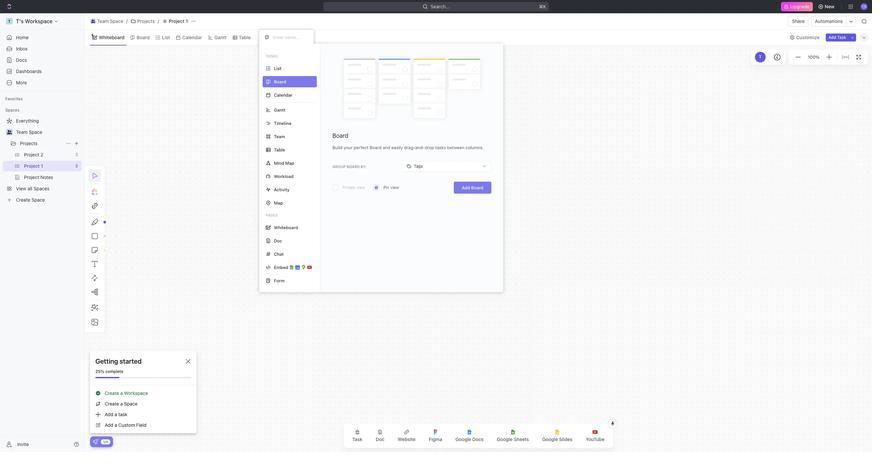 Task type: describe. For each thing, give the bounding box(es) containing it.
team space inside sidebar navigation
[[16, 129, 42, 135]]

customize button
[[788, 33, 822, 42]]

customize
[[796, 34, 820, 40]]

docs inside google docs 'button'
[[472, 437, 484, 443]]

a for workspace
[[120, 391, 123, 396]]

create for create a workspace
[[105, 391, 119, 396]]

1 horizontal spatial map
[[285, 160, 294, 166]]

upgrade link
[[781, 2, 813, 11]]

invite
[[17, 442, 29, 447]]

add task button
[[826, 33, 849, 41]]

gantt link
[[213, 33, 227, 42]]

calendar link
[[181, 33, 202, 42]]

slides
[[559, 437, 573, 443]]

1 vertical spatial list
[[274, 66, 281, 71]]

onboarding checklist button element
[[93, 440, 98, 445]]

between
[[447, 145, 464, 150]]

form
[[274, 278, 285, 283]]

create a workspace
[[105, 391, 148, 396]]

docs inside docs link
[[16, 57, 27, 63]]

project 1 link
[[160, 17, 190, 25]]

google for google sheets
[[497, 437, 513, 443]]

drop
[[425, 145, 434, 150]]

upgrade
[[791, 4, 810, 9]]

automations
[[815, 18, 843, 24]]

share button
[[788, 16, 809, 27]]

task inside button
[[837, 35, 846, 40]]

perfect
[[354, 145, 369, 150]]

100% button
[[807, 53, 821, 61]]

table link
[[238, 33, 251, 42]]

create a space
[[105, 401, 137, 407]]

0 horizontal spatial gantt
[[214, 34, 227, 40]]

google sheets button
[[492, 426, 534, 447]]

tasks
[[266, 54, 278, 58]]

a for task
[[115, 412, 117, 418]]

started
[[120, 358, 142, 365]]

0 horizontal spatial whiteboard
[[99, 34, 124, 40]]

embed
[[274, 265, 288, 270]]

inbox link
[[3, 44, 82, 54]]

close image
[[186, 359, 191, 364]]

1 / from the left
[[126, 18, 128, 24]]

view for private view
[[357, 185, 365, 190]]

figma button
[[424, 426, 448, 447]]

group board by:
[[333, 164, 367, 169]]

add a custom field
[[105, 423, 146, 428]]

2 horizontal spatial team
[[274, 134, 285, 139]]

table inside table link
[[239, 34, 251, 40]]

google slides
[[542, 437, 573, 443]]

google sheets
[[497, 437, 529, 443]]

tags button
[[402, 161, 491, 172]]

1 horizontal spatial projects
[[137, 18, 155, 24]]

getting
[[95, 358, 118, 365]]

build your perfect board and easily drag-and-drop tasks between columns.
[[333, 145, 484, 150]]

activity
[[274, 187, 290, 192]]

onboarding checklist button image
[[93, 440, 98, 445]]

chat
[[274, 252, 284, 257]]

youtube
[[586, 437, 605, 443]]

private
[[342, 185, 356, 190]]

dashboards link
[[3, 66, 82, 77]]

complete
[[105, 369, 123, 374]]

1 horizontal spatial whiteboard
[[274, 225, 298, 230]]

pages
[[266, 213, 278, 217]]

0 vertical spatial team space link
[[89, 17, 125, 25]]

private view
[[342, 185, 365, 190]]

add for add task
[[829, 35, 836, 40]]

custom
[[118, 423, 135, 428]]

inbox
[[16, 46, 28, 52]]

group
[[333, 164, 346, 169]]

doc button
[[370, 426, 390, 447]]

doc inside button
[[376, 437, 385, 443]]

project
[[169, 18, 184, 24]]

25%
[[95, 369, 104, 374]]

mind map
[[274, 160, 294, 166]]

1 horizontal spatial calendar
[[274, 92, 293, 98]]

0 vertical spatial doc
[[274, 238, 282, 244]]

timeline
[[274, 121, 291, 126]]

task button
[[347, 426, 368, 447]]

⌘k
[[539, 4, 546, 9]]

1/4
[[103, 440, 108, 444]]

search...
[[431, 4, 450, 9]]

pin
[[383, 185, 389, 190]]

t
[[759, 54, 762, 60]]

space inside sidebar navigation
[[29, 129, 42, 135]]

add for add board
[[462, 185, 470, 191]]

user group image
[[91, 20, 95, 23]]

share
[[792, 18, 805, 24]]

tree inside sidebar navigation
[[3, 116, 82, 205]]

easily
[[391, 145, 403, 150]]

projects link inside tree
[[20, 138, 63, 149]]

1 vertical spatial table
[[274, 147, 285, 152]]

pin view
[[383, 185, 399, 190]]

drag-
[[404, 145, 415, 150]]

build
[[333, 145, 343, 150]]

getting started
[[95, 358, 142, 365]]

0 vertical spatial projects link
[[129, 17, 157, 25]]

1 horizontal spatial space
[[110, 18, 123, 24]]

home
[[16, 35, 29, 40]]

new button
[[816, 1, 839, 12]]

website button
[[392, 426, 421, 447]]



Task type: vqa. For each thing, say whether or not it's contained in the screenshot.
2nd Dropdown menu icon
no



Task type: locate. For each thing, give the bounding box(es) containing it.
list down the project 1 link at the left top
[[162, 34, 170, 40]]

a up task
[[120, 401, 123, 407]]

google docs button
[[450, 426, 489, 447]]

doc right task 'button'
[[376, 437, 385, 443]]

0 vertical spatial map
[[285, 160, 294, 166]]

1 vertical spatial projects link
[[20, 138, 63, 149]]

/
[[126, 18, 128, 24], [158, 18, 159, 24]]

0 vertical spatial space
[[110, 18, 123, 24]]

add down add a task
[[105, 423, 113, 428]]

tree
[[3, 116, 82, 205]]

0 horizontal spatial team
[[16, 129, 28, 135]]

25% complete
[[95, 369, 123, 374]]

project 1
[[169, 18, 188, 24]]

100%
[[808, 54, 820, 60]]

0 vertical spatial task
[[837, 35, 846, 40]]

google
[[456, 437, 471, 443], [497, 437, 513, 443], [542, 437, 558, 443]]

docs
[[16, 57, 27, 63], [472, 437, 484, 443]]

docs link
[[3, 55, 82, 66]]

home link
[[3, 32, 82, 43]]

list
[[162, 34, 170, 40], [274, 66, 281, 71]]

google left the slides
[[542, 437, 558, 443]]

google left sheets at the bottom of page
[[497, 437, 513, 443]]

task
[[837, 35, 846, 40], [352, 437, 362, 443]]

sheets
[[514, 437, 529, 443]]

whiteboard left board "link"
[[99, 34, 124, 40]]

1 horizontal spatial view
[[390, 185, 399, 190]]

0 vertical spatial projects
[[137, 18, 155, 24]]

0 horizontal spatial team space link
[[16, 127, 80, 138]]

1 create from the top
[[105, 391, 119, 396]]

1 horizontal spatial doc
[[376, 437, 385, 443]]

1 horizontal spatial gantt
[[274, 107, 285, 113]]

doc
[[274, 238, 282, 244], [376, 437, 385, 443]]

website
[[398, 437, 416, 443]]

google slides button
[[537, 426, 578, 447]]

map
[[285, 160, 294, 166], [274, 200, 283, 206]]

1 horizontal spatial table
[[274, 147, 285, 152]]

sidebar navigation
[[0, 13, 85, 453]]

gantt left table link
[[214, 34, 227, 40]]

workload
[[274, 174, 294, 179]]

1 horizontal spatial docs
[[472, 437, 484, 443]]

board link
[[135, 33, 150, 42]]

0 vertical spatial calendar
[[182, 34, 202, 40]]

0 vertical spatial whiteboard
[[99, 34, 124, 40]]

board inside "link"
[[137, 34, 150, 40]]

team down timeline
[[274, 134, 285, 139]]

google for google slides
[[542, 437, 558, 443]]

columns.
[[466, 145, 484, 150]]

google inside 'button'
[[456, 437, 471, 443]]

1 vertical spatial team space
[[16, 129, 42, 135]]

whiteboard
[[99, 34, 124, 40], [274, 225, 298, 230]]

add task
[[829, 35, 846, 40]]

view button
[[259, 30, 281, 45]]

tree containing team space
[[3, 116, 82, 205]]

doc up chat
[[274, 238, 282, 244]]

youtube button
[[581, 426, 610, 447]]

calendar up timeline
[[274, 92, 293, 98]]

and
[[383, 145, 390, 150]]

by:
[[361, 164, 367, 169]]

gantt
[[214, 34, 227, 40], [274, 107, 285, 113]]

team inside sidebar navigation
[[16, 129, 28, 135]]

0 horizontal spatial list
[[162, 34, 170, 40]]

a for space
[[120, 401, 123, 407]]

view right private
[[357, 185, 365, 190]]

google for google docs
[[456, 437, 471, 443]]

google right figma
[[456, 437, 471, 443]]

whiteboard link
[[97, 33, 124, 42]]

team right user group image
[[97, 18, 109, 24]]

2 / from the left
[[158, 18, 159, 24]]

0 horizontal spatial projects
[[20, 141, 38, 146]]

add for add a custom field
[[105, 423, 113, 428]]

2 view from the left
[[390, 185, 399, 190]]

gantt up timeline
[[274, 107, 285, 113]]

space down "create a workspace"
[[124, 401, 137, 407]]

1 vertical spatial team space link
[[16, 127, 80, 138]]

3 google from the left
[[542, 437, 558, 443]]

team
[[97, 18, 109, 24], [16, 129, 28, 135], [274, 134, 285, 139]]

a for custom
[[115, 423, 117, 428]]

view
[[268, 34, 278, 40]]

add left task
[[105, 412, 113, 418]]

0 horizontal spatial table
[[239, 34, 251, 40]]

1 vertical spatial space
[[29, 129, 42, 135]]

1 horizontal spatial task
[[837, 35, 846, 40]]

1 horizontal spatial list
[[274, 66, 281, 71]]

create up create a space
[[105, 391, 119, 396]]

dashboards
[[16, 68, 42, 74]]

add down automations button
[[829, 35, 836, 40]]

projects inside tree
[[20, 141, 38, 146]]

1 view from the left
[[357, 185, 365, 190]]

0 horizontal spatial doc
[[274, 238, 282, 244]]

1 horizontal spatial team space link
[[89, 17, 125, 25]]

team space right user group icon
[[16, 129, 42, 135]]

calendar inside 'link'
[[182, 34, 202, 40]]

1 horizontal spatial /
[[158, 18, 159, 24]]

space up whiteboard link
[[110, 18, 123, 24]]

figma
[[429, 437, 442, 443]]

mind
[[274, 160, 284, 166]]

2 horizontal spatial google
[[542, 437, 558, 443]]

1 vertical spatial docs
[[472, 437, 484, 443]]

1 horizontal spatial team space
[[97, 18, 123, 24]]

a down add a task
[[115, 423, 117, 428]]

0 vertical spatial create
[[105, 391, 119, 396]]

a up create a space
[[120, 391, 123, 396]]

field
[[136, 423, 146, 428]]

a left task
[[115, 412, 117, 418]]

0 horizontal spatial calendar
[[182, 34, 202, 40]]

1 vertical spatial doc
[[376, 437, 385, 443]]

0 horizontal spatial view
[[357, 185, 365, 190]]

workspace
[[124, 391, 148, 396]]

team right user group icon
[[16, 129, 28, 135]]

0 horizontal spatial projects link
[[20, 138, 63, 149]]

team space link inside sidebar navigation
[[16, 127, 80, 138]]

1 vertical spatial map
[[274, 200, 283, 206]]

new
[[825, 4, 835, 9]]

Enter name... field
[[272, 34, 308, 40]]

whiteboard down pages
[[274, 225, 298, 230]]

0 vertical spatial gantt
[[214, 34, 227, 40]]

0 horizontal spatial /
[[126, 18, 128, 24]]

1 vertical spatial gantt
[[274, 107, 285, 113]]

board
[[137, 34, 150, 40], [333, 132, 348, 139], [370, 145, 382, 150], [471, 185, 483, 191]]

0 horizontal spatial space
[[29, 129, 42, 135]]

and-
[[415, 145, 425, 150]]

map down activity
[[274, 200, 283, 206]]

0 vertical spatial list
[[162, 34, 170, 40]]

0 vertical spatial docs
[[16, 57, 27, 63]]

add board
[[462, 185, 483, 191]]

2 horizontal spatial space
[[124, 401, 137, 407]]

add down tags "dropdown button"
[[462, 185, 470, 191]]

calendar
[[182, 34, 202, 40], [274, 92, 293, 98]]

projects
[[137, 18, 155, 24], [20, 141, 38, 146]]

task down automations button
[[837, 35, 846, 40]]

2 vertical spatial space
[[124, 401, 137, 407]]

1 horizontal spatial team
[[97, 18, 109, 24]]

favorites
[[5, 96, 23, 101]]

1
[[186, 18, 188, 24]]

table up mind
[[274, 147, 285, 152]]

0 vertical spatial table
[[239, 34, 251, 40]]

1 vertical spatial create
[[105, 401, 119, 407]]

map right mind
[[285, 160, 294, 166]]

2 create from the top
[[105, 401, 119, 407]]

create up add a task
[[105, 401, 119, 407]]

create
[[105, 391, 119, 396], [105, 401, 119, 407]]

favorites button
[[3, 95, 26, 103]]

0 horizontal spatial task
[[352, 437, 362, 443]]

table
[[239, 34, 251, 40], [274, 147, 285, 152]]

1 google from the left
[[456, 437, 471, 443]]

your
[[344, 145, 353, 150]]

view button
[[259, 33, 281, 42]]

create for create a space
[[105, 401, 119, 407]]

space
[[110, 18, 123, 24], [29, 129, 42, 135], [124, 401, 137, 407]]

add for add a task
[[105, 412, 113, 418]]

1 vertical spatial projects
[[20, 141, 38, 146]]

task inside 'button'
[[352, 437, 362, 443]]

list link
[[161, 33, 170, 42]]

task
[[118, 412, 127, 418]]

1 horizontal spatial google
[[497, 437, 513, 443]]

1 vertical spatial whiteboard
[[274, 225, 298, 230]]

1 horizontal spatial projects link
[[129, 17, 157, 25]]

board
[[347, 164, 360, 169]]

space right user group icon
[[29, 129, 42, 135]]

google docs
[[456, 437, 484, 443]]

1 vertical spatial calendar
[[274, 92, 293, 98]]

0 horizontal spatial team space
[[16, 129, 42, 135]]

0 horizontal spatial map
[[274, 200, 283, 206]]

0 horizontal spatial google
[[456, 437, 471, 443]]

0 horizontal spatial docs
[[16, 57, 27, 63]]

team space
[[97, 18, 123, 24], [16, 129, 42, 135]]

automations button
[[812, 16, 846, 26]]

2 google from the left
[[497, 437, 513, 443]]

add a task
[[105, 412, 127, 418]]

tags
[[414, 164, 423, 169]]

view for pin view
[[390, 185, 399, 190]]

1 vertical spatial task
[[352, 437, 362, 443]]

tasks
[[435, 145, 446, 150]]

task left doc button
[[352, 437, 362, 443]]

user group image
[[7, 130, 12, 134]]

0 vertical spatial team space
[[97, 18, 123, 24]]

table right the gantt link
[[239, 34, 251, 40]]

list down tasks
[[274, 66, 281, 71]]

projects link
[[129, 17, 157, 25], [20, 138, 63, 149]]

add inside button
[[829, 35, 836, 40]]

team space up whiteboard link
[[97, 18, 123, 24]]

calendar down "1"
[[182, 34, 202, 40]]

view right pin on the top left of page
[[390, 185, 399, 190]]

spaces
[[5, 108, 19, 113]]



